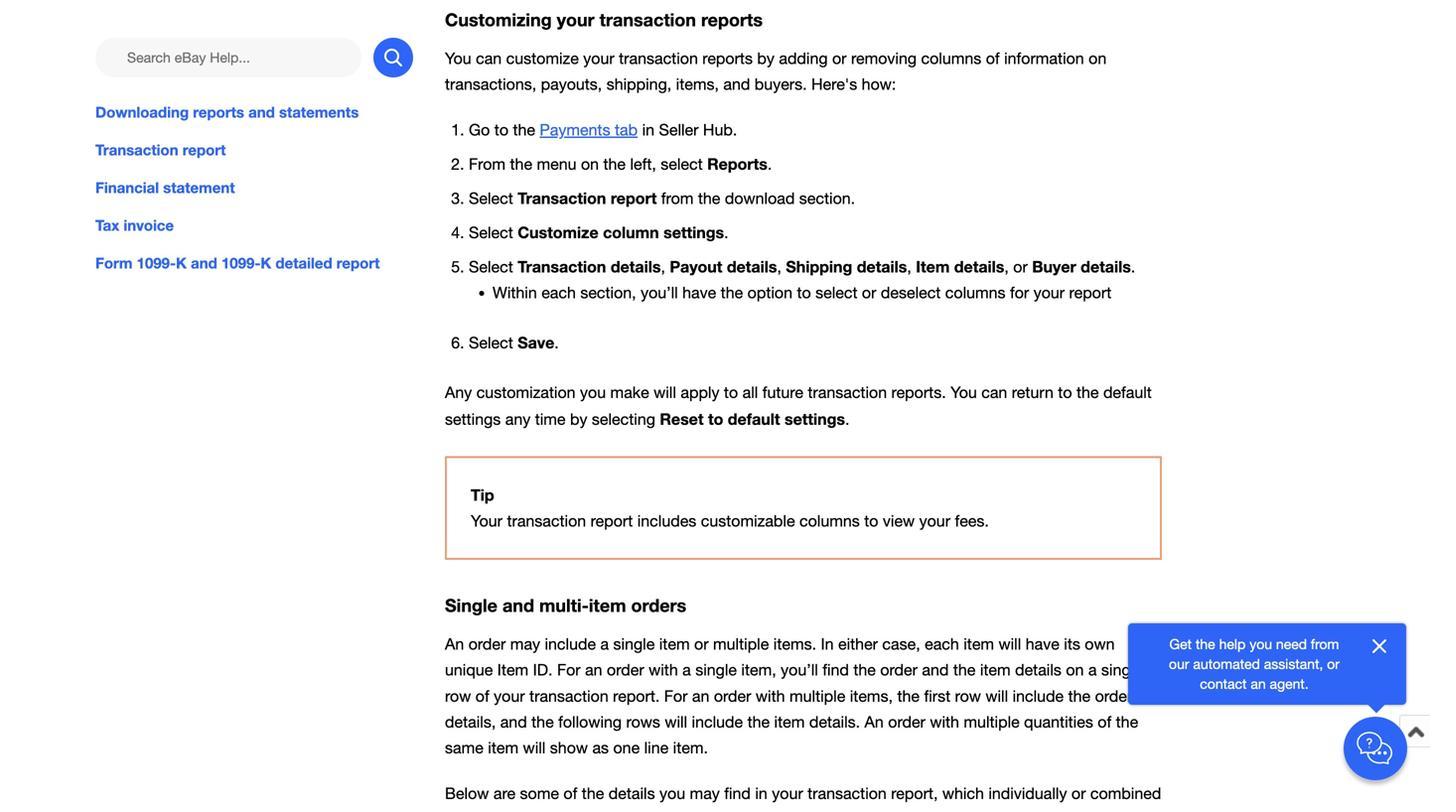 Task type: vqa. For each thing, say whether or not it's contained in the screenshot.
2nd the Item from the bottom
no



Task type: locate. For each thing, give the bounding box(es) containing it.
default
[[1104, 384, 1153, 402], [728, 410, 781, 429]]

reset
[[660, 410, 704, 429]]

row right first at bottom
[[955, 687, 982, 706]]

order up 'report.'
[[607, 661, 645, 680]]

0 horizontal spatial can
[[476, 49, 502, 68]]

an up unique
[[445, 636, 464, 654]]

will up item.
[[665, 713, 688, 732]]

transaction down downloading
[[95, 141, 178, 159]]

may down item.
[[690, 785, 720, 803]]

1 horizontal spatial find
[[823, 661, 850, 680]]

may
[[511, 636, 541, 654], [690, 785, 720, 803]]

of right some
[[564, 785, 578, 803]]

or inside details you may find in your transaction report, which individually or combined
[[1072, 785, 1087, 803]]

form 1099-k and 1099-k detailed report
[[95, 255, 380, 272]]

you'll down the "items."
[[781, 661, 819, 680]]

can
[[476, 49, 502, 68], [982, 384, 1008, 402]]

will left "its"
[[999, 636, 1022, 654]]

1099- down tax invoice link
[[222, 255, 261, 272]]

1 horizontal spatial may
[[690, 785, 720, 803]]

for
[[557, 661, 581, 680], [665, 687, 688, 706]]

1 horizontal spatial on
[[1067, 661, 1085, 680]]

by
[[758, 49, 775, 68], [570, 410, 588, 429]]

0 horizontal spatial k
[[176, 255, 187, 272]]

to inside tip your transaction report includes customizable columns to view your fees.
[[865, 512, 879, 531]]

you right reports.
[[951, 384, 978, 402]]

multiple left the quantities
[[964, 713, 1020, 732]]

the inside get the help you need from our automated assistant, or contact an agent.
[[1196, 636, 1216, 653]]

customizing your transaction reports
[[445, 9, 763, 30]]

0 vertical spatial each
[[542, 284, 576, 302]]

select inside select transaction details , payout details , shipping details , item details , or buyer details . within each section, you'll have the option to select or deselect columns for your report
[[469, 258, 513, 276]]

columns inside select transaction details , payout details , shipping details , item details , or buyer details . within each section, you'll have the option to select or deselect columns for your report
[[946, 284, 1006, 302]]

following
[[559, 713, 622, 732]]

, up option at the right
[[778, 258, 782, 276]]

1 vertical spatial select
[[816, 284, 858, 302]]

your
[[471, 512, 503, 531]]

from down from the menu on the left, select reports .
[[662, 190, 694, 208]]

transaction down menu at the top of page
[[518, 189, 607, 208]]

downloading reports and statements link
[[95, 101, 413, 123]]

you'll inside select transaction details , payout details , shipping details , item details , or buyer details . within each section, you'll have the option to select or deselect columns for your report
[[641, 284, 678, 302]]

may inside details you may find in your transaction report, which individually or combined
[[690, 785, 720, 803]]

0 vertical spatial you
[[445, 49, 472, 68]]

k left detailed
[[261, 255, 272, 272]]

all
[[743, 384, 758, 402]]

columns left the for
[[946, 284, 1006, 302]]

0 vertical spatial have
[[683, 284, 717, 302]]

settings up payout
[[664, 223, 725, 242]]

you up transactions, in the top of the page
[[445, 49, 472, 68]]

within
[[493, 284, 537, 302]]

0 horizontal spatial find
[[725, 785, 751, 803]]

2 vertical spatial transaction
[[518, 258, 607, 276]]

you inside details you may find in your transaction report, which individually or combined
[[660, 785, 686, 803]]

and
[[724, 75, 751, 94], [249, 103, 275, 121], [191, 255, 217, 272], [503, 595, 535, 617], [923, 661, 949, 680], [501, 713, 527, 732]]

1 vertical spatial on
[[581, 155, 599, 174]]

1 horizontal spatial each
[[925, 636, 960, 654]]

includes
[[638, 512, 697, 531]]

0 horizontal spatial select
[[661, 155, 703, 174]]

0 horizontal spatial each
[[542, 284, 576, 302]]

may inside 'an order may include a single item or multiple items. in either case, each item will have its own unique item id. for an order with a single item, you'll find the order and the item details on a single row of your transaction report. for an order with multiple items, the first row will include the order details, and the following rows will include the item details. an order with multiple quantities of the same item will show as one line item.'
[[511, 636, 541, 654]]

will up reset
[[654, 384, 677, 402]]

0 vertical spatial you
[[580, 384, 606, 402]]

settings
[[664, 223, 725, 242], [785, 410, 846, 429], [445, 410, 501, 429]]

select inside select transaction report from the download section.
[[469, 190, 513, 208]]

get
[[1170, 636, 1193, 653]]

time
[[535, 410, 566, 429]]

select inside select save .
[[469, 334, 513, 352]]

or up here's
[[833, 49, 847, 68]]

2 select from the top
[[469, 224, 513, 242]]

each right case, in the right of the page
[[925, 636, 960, 654]]

to right return
[[1059, 384, 1073, 402]]

reports up shipping, items,
[[703, 49, 753, 68]]

. inside select save .
[[555, 334, 559, 352]]

select for save
[[469, 334, 513, 352]]

1 horizontal spatial select
[[816, 284, 858, 302]]

by inside you can customize your transaction reports by adding or removing columns of information on transactions, payouts, shipping, items, and buyers. here's how:
[[758, 49, 775, 68]]

report inside tip your transaction report includes customizable columns to view your fees.
[[591, 512, 633, 531]]

will
[[654, 384, 677, 402], [999, 636, 1022, 654], [986, 687, 1009, 706], [665, 713, 688, 732], [523, 739, 546, 758]]

1 horizontal spatial from
[[1312, 636, 1340, 653]]

1 horizontal spatial settings
[[664, 223, 725, 242]]

you left make
[[580, 384, 606, 402]]

1 horizontal spatial you
[[660, 785, 686, 803]]

show
[[550, 739, 588, 758]]

0 horizontal spatial by
[[570, 410, 588, 429]]

k
[[176, 255, 187, 272], [261, 255, 272, 272]]

rows
[[627, 713, 661, 732]]

report
[[183, 141, 226, 159], [611, 189, 657, 208], [337, 255, 380, 272], [1070, 284, 1112, 302], [591, 512, 633, 531]]

get the help you need from our automated assistant, or contact an agent. tooltip
[[1161, 635, 1349, 695]]

include up the quantities
[[1013, 687, 1064, 706]]

tip your transaction report includes customizable columns to view your fees.
[[471, 486, 990, 531]]

from right need
[[1312, 636, 1340, 653]]

1 vertical spatial each
[[925, 636, 960, 654]]

1 horizontal spatial for
[[665, 687, 688, 706]]

single left item,
[[696, 661, 737, 680]]

either
[[839, 636, 878, 654]]

adding
[[779, 49, 828, 68]]

1 horizontal spatial have
[[1026, 636, 1060, 654]]

2 vertical spatial include
[[692, 713, 743, 732]]

2 vertical spatial multiple
[[964, 713, 1020, 732]]

0 horizontal spatial 1099-
[[137, 255, 176, 272]]

unique
[[445, 661, 493, 680]]

0 horizontal spatial settings
[[445, 410, 501, 429]]

of
[[986, 49, 1000, 68], [476, 687, 490, 706], [1098, 713, 1112, 732], [564, 785, 578, 803]]

your inside tip your transaction report includes customizable columns to view your fees.
[[920, 512, 951, 531]]

1 vertical spatial you
[[951, 384, 978, 402]]

1 vertical spatial with
[[756, 687, 786, 706]]

your right the view
[[920, 512, 951, 531]]

option
[[748, 284, 793, 302]]

you right help
[[1250, 636, 1273, 653]]

find inside 'an order may include a single item or multiple items. in either case, each item will have its own unique item id. for an order with a single item, you'll find the order and the item details on a single row of your transaction report. for an order with multiple items, the first row will include the order details, and the following rows will include the item details. an order with multiple quantities of the same item will show as one line item.'
[[823, 661, 850, 680]]

0 horizontal spatial on
[[581, 155, 599, 174]]

2 horizontal spatial you
[[1250, 636, 1273, 653]]

you'll
[[641, 284, 678, 302], [781, 661, 819, 680]]

0 horizontal spatial may
[[511, 636, 541, 654]]

individually
[[989, 785, 1068, 803]]

1 horizontal spatial 1099-
[[222, 255, 261, 272]]

by inside any customization you make will apply to all future transaction reports. you can return to the default settings any time by selecting
[[570, 410, 588, 429]]

select inside 'select customize column settings .'
[[469, 224, 513, 242]]

0 horizontal spatial single
[[614, 636, 655, 654]]

1 vertical spatial item
[[498, 661, 529, 680]]

2 horizontal spatial with
[[930, 713, 960, 732]]

include up id.
[[545, 636, 596, 654]]

automated
[[1194, 656, 1261, 673]]

details up option at the right
[[727, 258, 778, 276]]

information
[[1005, 49, 1085, 68]]

2 row from the left
[[955, 687, 982, 706]]

single down orders on the bottom
[[614, 636, 655, 654]]

will left "show"
[[523, 739, 546, 758]]

by right time
[[570, 410, 588, 429]]

1 vertical spatial you'll
[[781, 661, 819, 680]]

its
[[1065, 636, 1081, 654]]

multiple up details.
[[790, 687, 846, 706]]

0 horizontal spatial for
[[557, 661, 581, 680]]

you can customize your transaction reports by adding or removing columns of information on transactions, payouts, shipping, items, and buyers. here's how:
[[445, 49, 1107, 94]]

payouts,
[[541, 75, 602, 94]]

item
[[916, 258, 950, 276], [498, 661, 529, 680]]

columns right removing
[[922, 49, 982, 68]]

row
[[445, 687, 471, 706], [955, 687, 982, 706]]

customizing
[[445, 9, 552, 30]]

report left includes
[[591, 512, 633, 531]]

1 horizontal spatial can
[[982, 384, 1008, 402]]

make
[[611, 384, 650, 402]]

for right id.
[[557, 661, 581, 680]]

you
[[580, 384, 606, 402], [1250, 636, 1273, 653], [660, 785, 686, 803]]

quantities
[[1025, 713, 1094, 732]]

and left buyers.
[[724, 75, 751, 94]]

find
[[823, 661, 850, 680], [725, 785, 751, 803]]

the inside select transaction report from the download section.
[[698, 190, 721, 208]]

0 horizontal spatial row
[[445, 687, 471, 706]]

and up transaction report link
[[249, 103, 275, 121]]

1 vertical spatial in
[[756, 785, 768, 803]]

1 vertical spatial have
[[1026, 636, 1060, 654]]

include up item.
[[692, 713, 743, 732]]

select down shipping
[[816, 284, 858, 302]]

1 horizontal spatial by
[[758, 49, 775, 68]]

0 vertical spatial may
[[511, 636, 541, 654]]

1 k from the left
[[176, 255, 187, 272]]

0 horizontal spatial a
[[601, 636, 609, 654]]

an order may include a single item or multiple items. in either case, each item will have its own unique item id. for an order with a single item, you'll find the order and the item details on a single row of your transaction report. for an order with multiple items, the first row will include the order details, and the following rows will include the item details. an order with multiple quantities of the same item will show as one line item.
[[445, 636, 1143, 758]]

1 horizontal spatial default
[[1104, 384, 1153, 402]]

0 horizontal spatial you
[[580, 384, 606, 402]]

, left buyer
[[1005, 258, 1009, 276]]

0 vertical spatial by
[[758, 49, 775, 68]]

in
[[821, 636, 834, 654]]

0 horizontal spatial you'll
[[641, 284, 678, 302]]

to down apply
[[708, 410, 724, 429]]

1 vertical spatial you
[[1250, 636, 1273, 653]]

1 horizontal spatial item
[[916, 258, 950, 276]]

details inside details you may find in your transaction report, which individually or combined
[[609, 785, 655, 803]]

select down seller
[[661, 155, 703, 174]]

1 vertical spatial can
[[982, 384, 1008, 402]]

settings down future
[[785, 410, 846, 429]]

of right the quantities
[[1098, 713, 1112, 732]]

2 vertical spatial on
[[1067, 661, 1085, 680]]

a
[[601, 636, 609, 654], [683, 661, 691, 680], [1089, 661, 1098, 680]]

tab
[[615, 121, 638, 139]]

include
[[545, 636, 596, 654], [1013, 687, 1064, 706], [692, 713, 743, 732]]

to right go
[[495, 121, 509, 139]]

some
[[520, 785, 559, 803]]

, left payout
[[661, 258, 666, 276]]

1 vertical spatial for
[[665, 687, 688, 706]]

can inside you can customize your transaction reports by adding or removing columns of information on transactions, payouts, shipping, items, and buyers. here's how:
[[476, 49, 502, 68]]

to down shipping
[[797, 284, 812, 302]]

details down column
[[611, 258, 661, 276]]

1 1099- from the left
[[137, 255, 176, 272]]

0 horizontal spatial multiple
[[713, 636, 769, 654]]

can up transactions, in the top of the page
[[476, 49, 502, 68]]

item left id.
[[498, 661, 529, 680]]

0 vertical spatial in
[[643, 121, 655, 139]]

of inside you can customize your transaction reports by adding or removing columns of information on transactions, payouts, shipping, items, and buyers. here's how:
[[986, 49, 1000, 68]]

an down items,
[[865, 713, 884, 732]]

0 vertical spatial find
[[823, 661, 850, 680]]

from
[[662, 190, 694, 208], [1312, 636, 1340, 653]]

or left the deselect
[[862, 284, 877, 302]]

transaction inside details you may find in your transaction report, which individually or combined
[[808, 785, 887, 803]]

on inside you can customize your transaction reports by adding or removing columns of information on transactions, payouts, shipping, items, and buyers. here's how:
[[1089, 49, 1107, 68]]

1 vertical spatial from
[[1312, 636, 1340, 653]]

select
[[469, 190, 513, 208], [469, 224, 513, 242], [469, 258, 513, 276], [469, 334, 513, 352]]

0 vertical spatial you'll
[[641, 284, 678, 302]]

item inside 'an order may include a single item or multiple items. in either case, each item will have its own unique item id. for an order with a single item, you'll find the order and the item details on a single row of your transaction report. for an order with multiple items, the first row will include the order details, and the following rows will include the item details. an order with multiple quantities of the same item will show as one line item.'
[[498, 661, 529, 680]]

. inside "reset to default settings ."
[[846, 410, 850, 429]]

1 horizontal spatial row
[[955, 687, 982, 706]]

multiple up item,
[[713, 636, 769, 654]]

item,
[[742, 661, 777, 680]]

can inside any customization you make will apply to all future transaction reports. you can return to the default settings any time by selecting
[[982, 384, 1008, 402]]

1 vertical spatial default
[[728, 410, 781, 429]]

0 horizontal spatial you
[[445, 49, 472, 68]]

a down own
[[1089, 661, 1098, 680]]

your up "payouts,"
[[584, 49, 615, 68]]

0 vertical spatial select
[[661, 155, 703, 174]]

0 vertical spatial default
[[1104, 384, 1153, 402]]

transaction for report
[[518, 189, 607, 208]]

an right id.
[[585, 661, 603, 680]]

have inside select transaction details , payout details , shipping details , item details , or buyer details . within each section, you'll have the option to select or deselect columns for your report
[[683, 284, 717, 302]]

columns left the view
[[800, 512, 860, 531]]

your down 'an order may include a single item or multiple items. in either case, each item will have its own unique item id. for an order with a single item, you'll find the order and the item details on a single row of your transaction report. for an order with multiple items, the first row will include the order details, and the following rows will include the item details. an order with multiple quantities of the same item will show as one line item.'
[[772, 785, 804, 803]]

reports up you can customize your transaction reports by adding or removing columns of information on transactions, payouts, shipping, items, and buyers. here's how:
[[702, 9, 763, 30]]

each inside 'an order may include a single item or multiple items. in either case, each item will have its own unique item id. for an order with a single item, you'll find the order and the item details on a single row of your transaction report. for an order with multiple items, the first row will include the order details, and the following rows will include the item details. an order with multiple quantities of the same item will show as one line item.'
[[925, 636, 960, 654]]

payout
[[670, 258, 723, 276]]

1 vertical spatial reports
[[703, 49, 753, 68]]

items,
[[850, 687, 893, 706]]

columns
[[922, 49, 982, 68], [946, 284, 1006, 302], [800, 512, 860, 531]]

1 vertical spatial by
[[570, 410, 588, 429]]

settings down "any"
[[445, 410, 501, 429]]

2 horizontal spatial settings
[[785, 410, 846, 429]]

1 vertical spatial include
[[1013, 687, 1064, 706]]

2 horizontal spatial an
[[1251, 676, 1267, 693]]

for right 'report.'
[[665, 687, 688, 706]]

to inside select transaction details , payout details , shipping details , item details , or buyer details . within each section, you'll have the option to select or deselect columns for your report
[[797, 284, 812, 302]]

report down buyer
[[1070, 284, 1112, 302]]

0 vertical spatial columns
[[922, 49, 982, 68]]

select for transaction report
[[469, 190, 513, 208]]

row down unique
[[445, 687, 471, 706]]

default right return
[[1104, 384, 1153, 402]]

on
[[1089, 49, 1107, 68], [581, 155, 599, 174], [1067, 661, 1085, 680]]

order
[[469, 636, 506, 654], [607, 661, 645, 680], [881, 661, 918, 680], [714, 687, 752, 706], [1096, 687, 1133, 706], [889, 713, 926, 732]]

need
[[1277, 636, 1308, 653]]

0 horizontal spatial an
[[445, 636, 464, 654]]

0 horizontal spatial with
[[649, 661, 678, 680]]

have
[[683, 284, 717, 302], [1026, 636, 1060, 654]]

form 1099-k and 1099-k detailed report link
[[95, 253, 413, 274]]

1099- down 'invoice'
[[137, 255, 176, 272]]

have down payout
[[683, 284, 717, 302]]

1 vertical spatial find
[[725, 785, 751, 803]]

0 horizontal spatial item
[[498, 661, 529, 680]]

1 horizontal spatial you
[[951, 384, 978, 402]]

1 horizontal spatial single
[[696, 661, 737, 680]]

to left the view
[[865, 512, 879, 531]]

transaction inside select transaction details , payout details , shipping details , item details , or buyer details . within each section, you'll have the option to select or deselect columns for your report
[[518, 258, 607, 276]]

any customization you make will apply to all future transaction reports. you can return to the default settings any time by selecting
[[445, 384, 1153, 429]]

order down first at bottom
[[889, 713, 926, 732]]

0 vertical spatial with
[[649, 661, 678, 680]]

or inside get the help you need from our automated assistant, or contact an agent.
[[1328, 656, 1340, 673]]

combined
[[1091, 785, 1162, 803]]

2 vertical spatial reports
[[193, 103, 244, 121]]

your up "details,"
[[494, 687, 525, 706]]

columns inside tip your transaction report includes customizable columns to view your fees.
[[800, 512, 860, 531]]

an up item.
[[692, 687, 710, 706]]

.
[[768, 155, 772, 174], [725, 224, 729, 242], [1132, 258, 1136, 276], [555, 334, 559, 352], [846, 410, 850, 429]]

order up unique
[[469, 636, 506, 654]]

have left "its"
[[1026, 636, 1060, 654]]

one
[[614, 739, 640, 758]]

or left combined on the bottom of page
[[1072, 785, 1087, 803]]

0 horizontal spatial have
[[683, 284, 717, 302]]

3 select from the top
[[469, 258, 513, 276]]

item up the deselect
[[916, 258, 950, 276]]

1 horizontal spatial k
[[261, 255, 272, 272]]

statements
[[279, 103, 359, 121]]

transaction inside tip your transaction report includes customizable columns to view your fees.
[[507, 512, 586, 531]]

0 horizontal spatial include
[[545, 636, 596, 654]]

of up "details,"
[[476, 687, 490, 706]]

transaction inside any customization you make will apply to all future transaction reports. you can return to the default settings any time by selecting
[[808, 384, 887, 402]]

an left agent.
[[1251, 676, 1267, 693]]

transaction report link
[[95, 139, 413, 161]]

1 vertical spatial transaction
[[518, 189, 607, 208]]

default down all
[[728, 410, 781, 429]]

2 horizontal spatial on
[[1089, 49, 1107, 68]]

your inside details you may find in your transaction report, which individually or combined
[[772, 785, 804, 803]]

your down buyer
[[1034, 284, 1065, 302]]

1 horizontal spatial you'll
[[781, 661, 819, 680]]

each
[[542, 284, 576, 302], [925, 636, 960, 654]]

hub.
[[703, 121, 738, 139]]

2 horizontal spatial include
[[1013, 687, 1064, 706]]

with down item,
[[756, 687, 786, 706]]

1099-
[[137, 255, 176, 272], [222, 255, 261, 272]]

1 horizontal spatial with
[[756, 687, 786, 706]]

payments tab link
[[540, 121, 638, 139]]

4 select from the top
[[469, 334, 513, 352]]

single down own
[[1102, 661, 1143, 680]]

go
[[469, 121, 490, 139]]

1 select from the top
[[469, 190, 513, 208]]

on right menu at the top of page
[[581, 155, 599, 174]]

select save .
[[469, 334, 559, 352]]

you'll inside 'an order may include a single item or multiple items. in either case, each item will have its own unique item id. for an order with a single item, you'll find the order and the item details on a single row of your transaction report. for an order with multiple items, the first row will include the order details, and the following rows will include the item details. an order with multiple quantities of the same item will show as one line item.'
[[781, 661, 819, 680]]

1 horizontal spatial in
[[756, 785, 768, 803]]

the
[[513, 121, 536, 139], [510, 155, 533, 174], [604, 155, 626, 174], [698, 190, 721, 208], [721, 284, 743, 302], [1077, 384, 1100, 402], [1196, 636, 1216, 653], [854, 661, 876, 680], [954, 661, 976, 680], [898, 687, 920, 706], [1069, 687, 1091, 706], [532, 713, 554, 732], [748, 713, 770, 732], [1117, 713, 1139, 732], [582, 785, 604, 803]]

have inside 'an order may include a single item or multiple items. in either case, each item will have its own unique item id. for an order with a single item, you'll find the order and the item details on a single row of your transaction report. for an order with multiple items, the first row will include the order details, and the following rows will include the item details. an order with multiple quantities of the same item will show as one line item.'
[[1026, 636, 1060, 654]]

0 horizontal spatial in
[[643, 121, 655, 139]]

transaction
[[600, 9, 697, 30], [619, 49, 698, 68], [808, 384, 887, 402], [507, 512, 586, 531], [530, 687, 609, 706], [808, 785, 887, 803]]

you down "line"
[[660, 785, 686, 803]]

transaction inside you can customize your transaction reports by adding or removing columns of information on transactions, payouts, shipping, items, and buyers. here's how:
[[619, 49, 698, 68]]

of left the information in the right top of the page
[[986, 49, 1000, 68]]



Task type: describe. For each thing, give the bounding box(es) containing it.
will inside any customization you make will apply to all future transaction reports. you can return to the default settings any time by selecting
[[654, 384, 677, 402]]

our
[[1170, 656, 1190, 673]]

0 vertical spatial for
[[557, 661, 581, 680]]

4 , from the left
[[1005, 258, 1009, 276]]

below
[[445, 785, 489, 803]]

to left all
[[724, 384, 738, 402]]

section.
[[800, 190, 856, 208]]

settings for customize column settings
[[664, 223, 725, 242]]

details you may find in your transaction report, which individually or combined
[[445, 785, 1162, 808]]

seller
[[659, 121, 699, 139]]

save
[[518, 334, 555, 352]]

2 , from the left
[[778, 258, 782, 276]]

2 horizontal spatial single
[[1102, 661, 1143, 680]]

and right "details,"
[[501, 713, 527, 732]]

you inside any customization you make will apply to all future transaction reports. you can return to the default settings any time by selecting
[[951, 384, 978, 402]]

selecting
[[592, 410, 656, 429]]

invoice
[[124, 217, 174, 235]]

may for order
[[511, 636, 541, 654]]

go to the payments tab in seller hub.
[[469, 121, 738, 139]]

0 horizontal spatial default
[[728, 410, 781, 429]]

financial statement
[[95, 179, 235, 197]]

reset to default settings .
[[660, 410, 850, 429]]

the inside any customization you make will apply to all future transaction reports. you can return to the default settings any time by selecting
[[1077, 384, 1100, 402]]

from inside get the help you need from our automated assistant, or contact an agent.
[[1312, 636, 1340, 653]]

get the help you need from our automated assistant, or contact an agent.
[[1170, 636, 1340, 693]]

you inside get the help you need from our automated assistant, or contact an agent.
[[1250, 636, 1273, 653]]

apply
[[681, 384, 720, 402]]

tax
[[95, 217, 119, 235]]

0 vertical spatial reports
[[702, 9, 763, 30]]

future
[[763, 384, 804, 402]]

report right detailed
[[337, 255, 380, 272]]

settings for reset to default settings
[[785, 410, 846, 429]]

columns inside you can customize your transaction reports by adding or removing columns of information on transactions, payouts, shipping, items, and buyers. here's how:
[[922, 49, 982, 68]]

you inside any customization you make will apply to all future transaction reports. you can return to the default settings any time by selecting
[[580, 384, 606, 402]]

customizable
[[701, 512, 796, 531]]

you inside you can customize your transaction reports by adding or removing columns of information on transactions, payouts, shipping, items, and buyers. here's how:
[[445, 49, 472, 68]]

buyer
[[1033, 258, 1077, 276]]

form
[[95, 255, 133, 272]]

default inside any customization you make will apply to all future transaction reports. you can return to the default settings any time by selecting
[[1104, 384, 1153, 402]]

report.
[[613, 687, 660, 706]]

tax invoice link
[[95, 215, 413, 237]]

report up statement
[[183, 141, 226, 159]]

0 horizontal spatial an
[[585, 661, 603, 680]]

section,
[[581, 284, 637, 302]]

orders
[[632, 595, 687, 617]]

transaction report
[[95, 141, 226, 159]]

and left multi- on the bottom
[[503, 595, 535, 617]]

left,
[[630, 155, 657, 174]]

details left buyer
[[955, 258, 1005, 276]]

buyers.
[[755, 75, 807, 94]]

detailed
[[276, 255, 332, 272]]

here's
[[812, 75, 858, 94]]

deselect
[[881, 284, 941, 302]]

tax invoice
[[95, 217, 174, 235]]

transaction inside 'an order may include a single item or multiple items. in either case, each item will have its own unique item id. for an order with a single item, you'll find the order and the item details on a single row of your transaction report. for an order with multiple items, the first row will include the order details, and the following rows will include the item details. an order with multiple quantities of the same item will show as one line item.'
[[530, 687, 609, 706]]

item inside select transaction details , payout details , shipping details , item details , or buyer details . within each section, you'll have the option to select or deselect columns for your report
[[916, 258, 950, 276]]

may for you
[[690, 785, 720, 803]]

select customize column settings .
[[469, 223, 729, 242]]

details.
[[810, 713, 861, 732]]

order down item,
[[714, 687, 752, 706]]

1 horizontal spatial an
[[692, 687, 710, 706]]

select inside select transaction details , payout details , shipping details , item details , or buyer details . within each section, you'll have the option to select or deselect columns for your report
[[816, 284, 858, 302]]

any
[[445, 384, 472, 402]]

. inside from the menu on the left, select reports .
[[768, 155, 772, 174]]

in inside details you may find in your transaction report, which individually or combined
[[756, 785, 768, 803]]

report up column
[[611, 189, 657, 208]]

transaction for details
[[518, 258, 607, 276]]

0 vertical spatial include
[[545, 636, 596, 654]]

downloading reports and statements
[[95, 103, 359, 121]]

assistant,
[[1265, 656, 1324, 673]]

. inside 'select customize column settings .'
[[725, 224, 729, 242]]

are
[[494, 785, 516, 803]]

fees.
[[955, 512, 990, 531]]

shipping, items,
[[607, 75, 719, 94]]

for
[[1011, 284, 1030, 302]]

on inside 'an order may include a single item or multiple items. in either case, each item will have its own unique item id. for an order with a single item, you'll find the order and the item details on a single row of your transaction report. for an order with multiple items, the first row will include the order details, and the following rows will include the item details. an order with multiple quantities of the same item will show as one line item.'
[[1067, 661, 1085, 680]]

3 , from the left
[[908, 258, 912, 276]]

and inside you can customize your transaction reports by adding or removing columns of information on transactions, payouts, shipping, items, and buyers. here's how:
[[724, 75, 751, 94]]

help
[[1220, 636, 1246, 653]]

report inside select transaction details , payout details , shipping details , item details , or buyer details . within each section, you'll have the option to select or deselect columns for your report
[[1070, 284, 1112, 302]]

select for customize column settings
[[469, 224, 513, 242]]

1 , from the left
[[661, 258, 666, 276]]

details up the deselect
[[857, 258, 908, 276]]

customization
[[477, 384, 576, 402]]

reports inside you can customize your transaction reports by adding or removing columns of information on transactions, payouts, shipping, items, and buyers. here's how:
[[703, 49, 753, 68]]

items.
[[774, 636, 817, 654]]

2 k from the left
[[261, 255, 272, 272]]

financial
[[95, 179, 159, 197]]

line
[[645, 739, 669, 758]]

settings inside any customization you make will apply to all future transaction reports. you can return to the default settings any time by selecting
[[445, 410, 501, 429]]

own
[[1085, 636, 1115, 654]]

the inside select transaction details , payout details , shipping details , item details , or buyer details . within each section, you'll have the option to select or deselect columns for your report
[[721, 284, 743, 302]]

your inside 'an order may include a single item or multiple items. in either case, each item will have its own unique item id. for an order with a single item, you'll find the order and the item details on a single row of your transaction report. for an order with multiple items, the first row will include the order details, and the following rows will include the item details. an order with multiple quantities of the same item will show as one line item.'
[[494, 687, 525, 706]]

1 vertical spatial multiple
[[790, 687, 846, 706]]

customize
[[506, 49, 579, 68]]

1 row from the left
[[445, 687, 471, 706]]

order down own
[[1096, 687, 1133, 706]]

or inside you can customize your transaction reports by adding or removing columns of information on transactions, payouts, shipping, items, and buyers. here's how:
[[833, 49, 847, 68]]

2 horizontal spatial multiple
[[964, 713, 1020, 732]]

tip
[[471, 486, 495, 505]]

any
[[506, 410, 531, 429]]

reports.
[[892, 384, 947, 402]]

agent.
[[1270, 676, 1309, 693]]

1 horizontal spatial an
[[865, 713, 884, 732]]

reports
[[708, 155, 768, 174]]

2 vertical spatial with
[[930, 713, 960, 732]]

financial statement link
[[95, 177, 413, 199]]

below are some of the
[[445, 785, 609, 803]]

return
[[1012, 384, 1054, 402]]

1 horizontal spatial a
[[683, 661, 691, 680]]

removing
[[852, 49, 917, 68]]

or inside 'an order may include a single item or multiple items. in either case, each item will have its own unique item id. for an order with a single item, you'll find the order and the item details on a single row of your transaction report. for an order with multiple items, the first row will include the order details, and the following rows will include the item details. an order with multiple quantities of the same item will show as one line item.'
[[695, 636, 709, 654]]

0 vertical spatial transaction
[[95, 141, 178, 159]]

from
[[469, 155, 506, 174]]

your inside you can customize your transaction reports by adding or removing columns of information on transactions, payouts, shipping, items, and buyers. here's how:
[[584, 49, 615, 68]]

each inside select transaction details , payout details , shipping details , item details , or buyer details . within each section, you'll have the option to select or deselect columns for your report
[[542, 284, 576, 302]]

details inside 'an order may include a single item or multiple items. in either case, each item will have its own unique item id. for an order with a single item, you'll find the order and the item details on a single row of your transaction report. for an order with multiple items, the first row will include the order details, and the following rows will include the item details. an order with multiple quantities of the same item will show as one line item.'
[[1016, 661, 1062, 680]]

Search eBay Help... text field
[[95, 38, 362, 78]]

from inside select transaction report from the download section.
[[662, 190, 694, 208]]

how:
[[862, 75, 897, 94]]

order down case, in the right of the page
[[881, 661, 918, 680]]

item.
[[673, 739, 708, 758]]

your inside select transaction details , payout details , shipping details , item details , or buyer details . within each section, you'll have the option to select or deselect columns for your report
[[1034, 284, 1065, 302]]

or up the for
[[1014, 258, 1028, 276]]

2 1099- from the left
[[222, 255, 261, 272]]

contact
[[1201, 676, 1248, 693]]

find inside details you may find in your transaction report, which individually or combined
[[725, 785, 751, 803]]

0 vertical spatial multiple
[[713, 636, 769, 654]]

same
[[445, 739, 484, 758]]

statement
[[163, 179, 235, 197]]

your up the customize
[[557, 9, 595, 30]]

from the menu on the left, select reports .
[[469, 155, 772, 174]]

select inside from the menu on the left, select reports .
[[661, 155, 703, 174]]

on inside from the menu on the left, select reports .
[[581, 155, 599, 174]]

will right first at bottom
[[986, 687, 1009, 706]]

and down tax invoice link
[[191, 255, 217, 272]]

2 horizontal spatial a
[[1089, 661, 1098, 680]]

shipping
[[786, 258, 853, 276]]

an inside get the help you need from our automated assistant, or contact an agent.
[[1251, 676, 1267, 693]]

and up first at bottom
[[923, 661, 949, 680]]

id.
[[533, 661, 553, 680]]

customize
[[518, 223, 599, 242]]

report,
[[892, 785, 938, 803]]

as
[[593, 739, 609, 758]]

payments
[[540, 121, 611, 139]]

select transaction details , payout details , shipping details , item details , or buyer details . within each section, you'll have the option to select or deselect columns for your report
[[469, 258, 1136, 302]]

case,
[[883, 636, 921, 654]]

. inside select transaction details , payout details , shipping details , item details , or buyer details . within each section, you'll have the option to select or deselect columns for your report
[[1132, 258, 1136, 276]]

view
[[883, 512, 915, 531]]

details right buyer
[[1081, 258, 1132, 276]]



